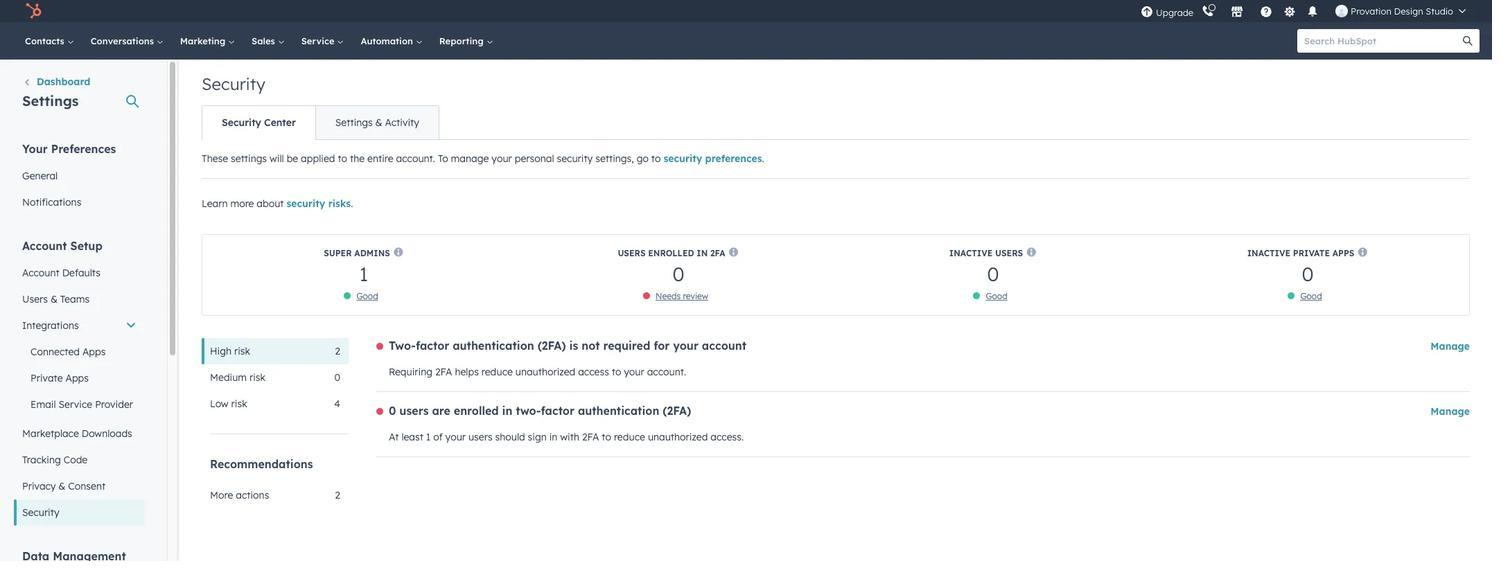 Task type: describe. For each thing, give the bounding box(es) containing it.
settings & activity
[[335, 116, 419, 129]]

manage button for two-factor authentication (2fa) is not required for your account
[[1431, 338, 1470, 355]]

studio
[[1426, 6, 1454, 17]]

learn
[[202, 198, 228, 210]]

help button
[[1255, 0, 1278, 22]]

at
[[389, 431, 399, 444]]

your right of
[[445, 431, 466, 444]]

settings,
[[596, 153, 634, 165]]

recommendations
[[210, 458, 313, 471]]

1 horizontal spatial authentication
[[578, 404, 660, 418]]

medium
[[210, 372, 247, 384]]

security inside navigation
[[222, 116, 261, 129]]

high
[[210, 345, 232, 358]]

least
[[402, 431, 424, 444]]

0 vertical spatial enrolled
[[648, 248, 694, 258]]

sign
[[528, 431, 547, 444]]

calling icon image
[[1202, 6, 1215, 18]]

notifications link
[[14, 189, 145, 216]]

tracking code link
[[14, 447, 145, 473]]

risk for medium risk
[[250, 372, 266, 384]]

manage
[[451, 153, 489, 165]]

james peterson image
[[1336, 5, 1348, 17]]

security center link
[[202, 106, 315, 139]]

tracking
[[22, 454, 61, 467]]

will
[[270, 153, 284, 165]]

marketplace
[[22, 428, 79, 440]]

helps
[[455, 366, 479, 379]]

security inside account setup element
[[22, 507, 59, 519]]

super admins
[[324, 248, 390, 258]]

account. for your
[[647, 366, 686, 379]]

marketing
[[180, 35, 228, 46]]

provider
[[95, 399, 133, 411]]

general
[[22, 170, 58, 182]]

notifications image
[[1307, 6, 1319, 19]]

2 vertical spatial &
[[58, 480, 65, 493]]

high risk
[[210, 345, 250, 358]]

is
[[570, 339, 578, 353]]

1 horizontal spatial service
[[301, 35, 337, 46]]

privacy & consent
[[22, 480, 105, 493]]

manage for 0 users are enrolled in two-factor authentication (2fa)
[[1431, 406, 1470, 418]]

private apps
[[31, 372, 89, 385]]

private apps link
[[14, 365, 145, 392]]

1 vertical spatial (2fa)
[[663, 404, 691, 418]]

needs review
[[656, 291, 708, 302]]

dashboard
[[37, 76, 90, 88]]

provation design studio
[[1351, 6, 1454, 17]]

email service provider link
[[14, 392, 145, 418]]

general link
[[14, 163, 145, 189]]

to right the go
[[652, 153, 661, 165]]

learn more about security risks .
[[202, 198, 353, 210]]

dashboard link
[[22, 75, 90, 92]]

0 users are enrolled in two-factor authentication (2fa)
[[389, 404, 691, 418]]

two-
[[516, 404, 541, 418]]

menu containing provation design studio
[[1140, 0, 1476, 22]]

settings for settings & activity
[[335, 116, 373, 129]]

at least 1 of your users should sign in with 2fa to reduce unauthorized access.
[[389, 431, 744, 444]]

marketplace downloads
[[22, 428, 132, 440]]

0 vertical spatial security
[[202, 73, 265, 94]]

actions
[[236, 489, 269, 502]]

settings image
[[1284, 6, 1296, 18]]

account setup
[[22, 239, 102, 253]]

risk for high risk
[[234, 345, 250, 358]]

navigation containing security center
[[202, 105, 439, 140]]

calling icon button
[[1197, 2, 1220, 20]]

2 for high risk
[[335, 345, 340, 358]]

users for users & teams
[[22, 293, 48, 306]]

review
[[683, 291, 708, 302]]

setup
[[70, 239, 102, 253]]

2 vertical spatial 2fa
[[582, 431, 599, 444]]

marketplace downloads link
[[14, 421, 145, 447]]

super
[[324, 248, 352, 258]]

privacy
[[22, 480, 56, 493]]

service link
[[293, 22, 352, 60]]

requiring 2fa helps reduce unauthorized access to your account.
[[389, 366, 686, 379]]

notifications button
[[1301, 0, 1325, 22]]

service inside account setup element
[[59, 399, 92, 411]]

security risks link
[[287, 198, 351, 210]]

are
[[432, 404, 451, 418]]

email service provider
[[31, 399, 133, 411]]

upgrade image
[[1141, 6, 1154, 18]]

apps for private apps
[[65, 372, 89, 385]]

2 horizontal spatial security
[[664, 153, 703, 165]]

apps for connected apps
[[82, 346, 106, 358]]

needs review button
[[656, 291, 708, 302]]

contacts
[[25, 35, 67, 46]]

reporting link
[[431, 22, 502, 60]]

0 vertical spatial 1
[[360, 262, 368, 286]]

required
[[603, 339, 650, 353]]

the
[[350, 153, 365, 165]]

1 horizontal spatial 1
[[426, 431, 431, 444]]

entire
[[367, 153, 393, 165]]

design
[[1395, 6, 1424, 17]]

inactive for inactive users
[[950, 248, 993, 258]]

connected apps
[[31, 346, 106, 358]]

access.
[[711, 431, 744, 444]]

1 horizontal spatial users
[[469, 431, 493, 444]]

users enrolled in 2fa
[[618, 248, 726, 258]]

account. for entire
[[396, 153, 435, 165]]

0 horizontal spatial enrolled
[[454, 404, 499, 418]]

with
[[560, 431, 580, 444]]

users & teams link
[[14, 286, 145, 313]]

account for account setup
[[22, 239, 67, 253]]

conversations
[[91, 35, 157, 46]]

consent
[[68, 480, 105, 493]]



Task type: vqa. For each thing, say whether or not it's contained in the screenshot.


Task type: locate. For each thing, give the bounding box(es) containing it.
0 horizontal spatial .
[[351, 198, 353, 210]]

1 vertical spatial risk
[[250, 372, 266, 384]]

marketplaces image
[[1231, 6, 1244, 19]]

2 horizontal spatial 2fa
[[711, 248, 726, 258]]

service down private apps link
[[59, 399, 92, 411]]

& left 'activity'
[[375, 116, 382, 129]]

1 horizontal spatial good button
[[986, 291, 1008, 302]]

1 horizontal spatial enrolled
[[648, 248, 694, 258]]

security left the risks
[[287, 198, 325, 210]]

2 vertical spatial security
[[22, 507, 59, 519]]

users
[[400, 404, 429, 418], [469, 431, 493, 444]]

search button
[[1457, 29, 1480, 53]]

security up security center
[[202, 73, 265, 94]]

to
[[438, 153, 448, 165]]

& for account setup
[[51, 293, 57, 306]]

privacy & consent link
[[14, 473, 145, 500]]

2 vertical spatial apps
[[65, 372, 89, 385]]

account
[[22, 239, 67, 253], [22, 267, 59, 279]]

good down inactive private apps
[[1301, 291, 1322, 302]]

1 vertical spatial in
[[502, 404, 513, 418]]

code
[[64, 454, 88, 467]]

security right the go
[[664, 153, 703, 165]]

service
[[301, 35, 337, 46], [59, 399, 92, 411]]

in up review
[[697, 248, 708, 258]]

account. down 'for'
[[647, 366, 686, 379]]

0 down users enrolled in 2fa
[[673, 262, 685, 286]]

0 horizontal spatial in
[[502, 404, 513, 418]]

medium risk
[[210, 372, 266, 384]]

reduce right helps
[[482, 366, 513, 379]]

center
[[264, 116, 296, 129]]

hubspot link
[[17, 3, 52, 19]]

good down admins
[[357, 291, 378, 302]]

more actions
[[210, 489, 269, 502]]

0 down inactive private apps
[[1302, 262, 1314, 286]]

1 vertical spatial enrolled
[[454, 404, 499, 418]]

1 vertical spatial factor
[[541, 404, 575, 418]]

0 vertical spatial settings
[[22, 92, 79, 110]]

users left should
[[469, 431, 493, 444]]

0 horizontal spatial service
[[59, 399, 92, 411]]

0 up at
[[389, 404, 396, 418]]

connected
[[31, 346, 80, 358]]

0 vertical spatial users
[[400, 404, 429, 418]]

risk right high
[[234, 345, 250, 358]]

0 horizontal spatial users
[[400, 404, 429, 418]]

security up settings
[[222, 116, 261, 129]]

about
[[257, 198, 284, 210]]

preferences
[[705, 153, 762, 165]]

help image
[[1260, 6, 1273, 19]]

enrolled
[[648, 248, 694, 258], [454, 404, 499, 418]]

unauthorized left access.
[[648, 431, 708, 444]]

2 manage from the top
[[1431, 406, 1470, 418]]

0 vertical spatial manage button
[[1431, 338, 1470, 355]]

manage
[[1431, 340, 1470, 353], [1431, 406, 1470, 418]]

account up account defaults
[[22, 239, 67, 253]]

inactive for inactive private apps
[[1248, 248, 1291, 258]]

settings link
[[1281, 4, 1299, 18]]

1 vertical spatial .
[[351, 198, 353, 210]]

your
[[22, 142, 48, 156]]

risk right the medium
[[250, 372, 266, 384]]

0 for users
[[988, 262, 999, 286]]

security left settings,
[[557, 153, 593, 165]]

account for account defaults
[[22, 267, 59, 279]]

reduce
[[482, 366, 513, 379], [614, 431, 645, 444]]

factor
[[416, 339, 449, 353], [541, 404, 575, 418]]

factor up requiring
[[416, 339, 449, 353]]

4
[[334, 398, 340, 410]]

good button down inactive users
[[986, 291, 1008, 302]]

good button down admins
[[357, 291, 378, 302]]

inactive users
[[950, 248, 1023, 258]]

0 horizontal spatial (2fa)
[[538, 339, 566, 353]]

integrations
[[22, 320, 79, 332]]

risk right 'low'
[[231, 398, 247, 410]]

enrolled up needs
[[648, 248, 694, 258]]

1 horizontal spatial reduce
[[614, 431, 645, 444]]

account defaults
[[22, 267, 100, 279]]

access
[[578, 366, 609, 379]]

authentication down access
[[578, 404, 660, 418]]

account setup element
[[14, 238, 145, 526]]

& inside navigation
[[375, 116, 382, 129]]

unauthorized
[[516, 366, 576, 379], [648, 431, 708, 444]]

your right "manage"
[[492, 153, 512, 165]]

1 horizontal spatial security
[[557, 153, 593, 165]]

0 vertical spatial 2fa
[[711, 248, 726, 258]]

not
[[582, 339, 600, 353]]

2 vertical spatial in
[[550, 431, 558, 444]]

in
[[697, 248, 708, 258], [502, 404, 513, 418], [550, 431, 558, 444]]

security down privacy
[[22, 507, 59, 519]]

& left teams in the left bottom of the page
[[51, 293, 57, 306]]

users & teams
[[22, 293, 89, 306]]

0 horizontal spatial account.
[[396, 153, 435, 165]]

settings & activity link
[[315, 106, 439, 139]]

1 horizontal spatial account.
[[647, 366, 686, 379]]

account
[[702, 339, 747, 353]]

0 up 4
[[334, 372, 340, 384]]

0 horizontal spatial reduce
[[482, 366, 513, 379]]

settings for settings
[[22, 92, 79, 110]]

1 horizontal spatial factor
[[541, 404, 575, 418]]

sales
[[252, 35, 278, 46]]

0 vertical spatial service
[[301, 35, 337, 46]]

0 vertical spatial unauthorized
[[516, 366, 576, 379]]

unauthorized down two-factor authentication (2fa) is not required for your account
[[516, 366, 576, 379]]

2 inactive from the left
[[1248, 248, 1291, 258]]

private
[[1294, 248, 1330, 258], [31, 372, 63, 385]]

1 horizontal spatial inactive
[[1248, 248, 1291, 258]]

1 good button from the left
[[357, 291, 378, 302]]

0 horizontal spatial 2fa
[[435, 366, 452, 379]]

1 inactive from the left
[[950, 248, 993, 258]]

hubspot image
[[25, 3, 42, 19]]

1 vertical spatial account
[[22, 267, 59, 279]]

1 vertical spatial 1
[[426, 431, 431, 444]]

users up least
[[400, 404, 429, 418]]

1 horizontal spatial unauthorized
[[648, 431, 708, 444]]

1 vertical spatial 2fa
[[435, 366, 452, 379]]

0 vertical spatial account.
[[396, 153, 435, 165]]

0 vertical spatial authentication
[[453, 339, 534, 353]]

1 horizontal spatial (2fa)
[[663, 404, 691, 418]]

good down inactive users
[[986, 291, 1008, 302]]

1 vertical spatial account.
[[647, 366, 686, 379]]

in left two- at the bottom of the page
[[502, 404, 513, 418]]

connected apps link
[[14, 339, 145, 365]]

automation link
[[352, 22, 431, 60]]

Search HubSpot search field
[[1298, 29, 1468, 53]]

1 manage from the top
[[1431, 340, 1470, 353]]

provation design studio button
[[1328, 0, 1475, 22]]

0 vertical spatial in
[[697, 248, 708, 258]]

0 horizontal spatial users
[[22, 293, 48, 306]]

0 vertical spatial reduce
[[482, 366, 513, 379]]

factor up at least 1 of your users should sign in with 2fa to reduce unauthorized access. at the left
[[541, 404, 575, 418]]

2 good from the left
[[986, 291, 1008, 302]]

two-
[[389, 339, 416, 353]]

good button for users
[[986, 291, 1008, 302]]

tracking code
[[22, 454, 88, 467]]

of
[[433, 431, 443, 444]]

0 vertical spatial private
[[1294, 248, 1330, 258]]

users inside users & teams link
[[22, 293, 48, 306]]

1 vertical spatial authentication
[[578, 404, 660, 418]]

1 horizontal spatial 2fa
[[582, 431, 599, 444]]

good button down inactive private apps
[[1301, 291, 1322, 302]]

good for users
[[986, 291, 1008, 302]]

2 horizontal spatial good button
[[1301, 291, 1322, 302]]

0 for enrolled
[[673, 262, 685, 286]]

integrations button
[[14, 313, 145, 339]]

for
[[654, 339, 670, 353]]

0 vertical spatial risk
[[234, 345, 250, 358]]

admins
[[354, 248, 390, 258]]

1 horizontal spatial settings
[[335, 116, 373, 129]]

0 vertical spatial &
[[375, 116, 382, 129]]

1 horizontal spatial private
[[1294, 248, 1330, 258]]

settings down the "dashboard" link
[[22, 92, 79, 110]]

0 horizontal spatial good
[[357, 291, 378, 302]]

2 2 from the top
[[335, 489, 340, 502]]

1 horizontal spatial .
[[762, 153, 765, 165]]

to right access
[[612, 366, 621, 379]]

2 for more actions
[[335, 489, 340, 502]]

1 vertical spatial &
[[51, 293, 57, 306]]

2 account from the top
[[22, 267, 59, 279]]

risk
[[234, 345, 250, 358], [250, 372, 266, 384], [231, 398, 247, 410]]

account. left to
[[396, 153, 435, 165]]

good button for admins
[[357, 291, 378, 302]]

risk for low risk
[[231, 398, 247, 410]]

1 vertical spatial reduce
[[614, 431, 645, 444]]

2 manage button from the top
[[1431, 403, 1470, 420]]

should
[[495, 431, 525, 444]]

security center
[[222, 116, 296, 129]]

2 horizontal spatial good
[[1301, 291, 1322, 302]]

account up users & teams
[[22, 267, 59, 279]]

1 vertical spatial apps
[[82, 346, 106, 358]]

low
[[210, 398, 229, 410]]

2 vertical spatial risk
[[231, 398, 247, 410]]

(2fa) down 'for'
[[663, 404, 691, 418]]

security preferences link
[[664, 153, 762, 165]]

notifications
[[22, 196, 81, 209]]

0 horizontal spatial private
[[31, 372, 63, 385]]

upgrade
[[1156, 7, 1194, 18]]

1 vertical spatial 2
[[335, 489, 340, 502]]

1 vertical spatial manage button
[[1431, 403, 1470, 420]]

0 horizontal spatial &
[[51, 293, 57, 306]]

2 good button from the left
[[986, 291, 1008, 302]]

0 vertical spatial .
[[762, 153, 765, 165]]

1 vertical spatial security
[[222, 116, 261, 129]]

1 horizontal spatial good
[[986, 291, 1008, 302]]

to
[[338, 153, 347, 165], [652, 153, 661, 165], [612, 366, 621, 379], [602, 431, 611, 444]]

2 horizontal spatial users
[[996, 248, 1023, 258]]

0 horizontal spatial factor
[[416, 339, 449, 353]]

good for admins
[[357, 291, 378, 302]]

settings up the the
[[335, 116, 373, 129]]

security
[[557, 153, 593, 165], [664, 153, 703, 165], [287, 198, 325, 210]]

personal
[[515, 153, 554, 165]]

1 horizontal spatial users
[[618, 248, 646, 258]]

search image
[[1463, 36, 1473, 46]]

1 good from the left
[[357, 291, 378, 302]]

inactive private apps
[[1248, 248, 1355, 258]]

1 2 from the top
[[335, 345, 340, 358]]

1 horizontal spatial in
[[550, 431, 558, 444]]

settings inside navigation
[[335, 116, 373, 129]]

1 vertical spatial private
[[31, 372, 63, 385]]

your right 'for'
[[673, 339, 699, 353]]

1 vertical spatial manage
[[1431, 406, 1470, 418]]

authentication up helps
[[453, 339, 534, 353]]

0 horizontal spatial security
[[287, 198, 325, 210]]

2 horizontal spatial in
[[697, 248, 708, 258]]

sales link
[[243, 22, 293, 60]]

0 vertical spatial account
[[22, 239, 67, 253]]

0 down inactive users
[[988, 262, 999, 286]]

0 horizontal spatial inactive
[[950, 248, 993, 258]]

good for private
[[1301, 291, 1322, 302]]

enrolled right are
[[454, 404, 499, 418]]

1 manage button from the top
[[1431, 338, 1470, 355]]

your down the required
[[624, 366, 645, 379]]

1 account from the top
[[22, 239, 67, 253]]

2 horizontal spatial &
[[375, 116, 382, 129]]

authentication
[[453, 339, 534, 353], [578, 404, 660, 418]]

1 vertical spatial unauthorized
[[648, 431, 708, 444]]

teams
[[60, 293, 89, 306]]

to left the the
[[338, 153, 347, 165]]

0 vertical spatial manage
[[1431, 340, 1470, 353]]

manage for two-factor authentication (2fa) is not required for your account
[[1431, 340, 1470, 353]]

good button for private
[[1301, 291, 1322, 302]]

1 down super admins in the left top of the page
[[360, 262, 368, 286]]

0 vertical spatial apps
[[1333, 248, 1355, 258]]

needs
[[656, 291, 681, 302]]

security link
[[14, 500, 145, 526]]

1
[[360, 262, 368, 286], [426, 431, 431, 444]]

settings
[[22, 92, 79, 110], [335, 116, 373, 129]]

.
[[762, 153, 765, 165], [351, 198, 353, 210]]

provation
[[1351, 6, 1392, 17]]

applied
[[301, 153, 335, 165]]

& right privacy
[[58, 480, 65, 493]]

0 horizontal spatial settings
[[22, 92, 79, 110]]

low risk
[[210, 398, 247, 410]]

marketing link
[[172, 22, 243, 60]]

these
[[202, 153, 228, 165]]

3 good button from the left
[[1301, 291, 1322, 302]]

0 horizontal spatial authentication
[[453, 339, 534, 353]]

0 for private
[[1302, 262, 1314, 286]]

0 vertical spatial (2fa)
[[538, 339, 566, 353]]

& for security
[[375, 116, 382, 129]]

navigation
[[202, 105, 439, 140]]

defaults
[[62, 267, 100, 279]]

2fa
[[711, 248, 726, 258], [435, 366, 452, 379], [582, 431, 599, 444]]

activity
[[385, 116, 419, 129]]

0 horizontal spatial 1
[[360, 262, 368, 286]]

0 vertical spatial factor
[[416, 339, 449, 353]]

1 vertical spatial service
[[59, 399, 92, 411]]

be
[[287, 153, 298, 165]]

0 vertical spatial 2
[[335, 345, 340, 358]]

to right the with
[[602, 431, 611, 444]]

0 horizontal spatial good button
[[357, 291, 378, 302]]

3 good from the left
[[1301, 291, 1322, 302]]

conversations link
[[82, 22, 172, 60]]

manage button for 0 users are enrolled in two-factor authentication (2fa)
[[1431, 403, 1470, 420]]

users for users enrolled in 2fa
[[618, 248, 646, 258]]

(2fa)
[[538, 339, 566, 353], [663, 404, 691, 418]]

marketplaces button
[[1223, 0, 1252, 22]]

1 left of
[[426, 431, 431, 444]]

menu
[[1140, 0, 1476, 22]]

1 horizontal spatial &
[[58, 480, 65, 493]]

your preferences element
[[14, 141, 145, 216]]

users
[[618, 248, 646, 258], [996, 248, 1023, 258], [22, 293, 48, 306]]

in right sign
[[550, 431, 558, 444]]

service right sales link
[[301, 35, 337, 46]]

two-factor authentication (2fa) is not required for your account
[[389, 339, 747, 353]]

(2fa) left is
[[538, 339, 566, 353]]

inactive
[[950, 248, 993, 258], [1248, 248, 1291, 258]]

reduce right the with
[[614, 431, 645, 444]]

0 horizontal spatial unauthorized
[[516, 366, 576, 379]]

1 vertical spatial users
[[469, 431, 493, 444]]

private inside private apps link
[[31, 372, 63, 385]]

requiring
[[389, 366, 433, 379]]



